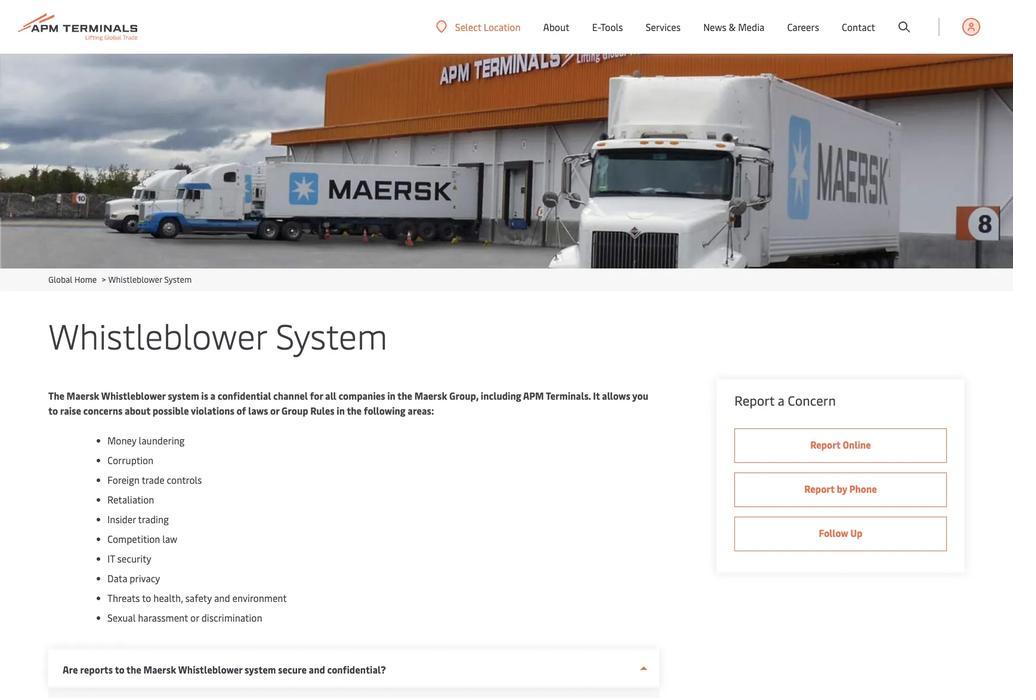 Task type: describe. For each thing, give the bounding box(es) containing it.
laws
[[248, 404, 268, 417]]

a inside 'the maersk whistleblower system is a confidential channel for all companies in the maersk group, including apm terminals. it allows you to raise concerns about possible violations of laws or group rules in the following areas:'
[[211, 389, 216, 402]]

e-tools
[[593, 20, 624, 33]]

careers
[[788, 20, 820, 33]]

raise
[[60, 404, 81, 417]]

trading
[[138, 513, 169, 526]]

discrimination
[[202, 611, 262, 625]]

whistleblower system
[[48, 312, 388, 359]]

select
[[456, 20, 482, 33]]

2 horizontal spatial maersk
[[415, 389, 448, 402]]

careers button
[[788, 0, 820, 54]]

following
[[364, 404, 406, 417]]

group
[[282, 404, 308, 417]]

threats
[[107, 592, 140, 605]]

areas:
[[408, 404, 434, 417]]

group,
[[450, 389, 479, 402]]

to inside 'the maersk whistleblower system is a confidential channel for all companies in the maersk group, including apm terminals. it allows you to raise concerns about possible violations of laws or group rules in the following areas:'
[[48, 404, 58, 417]]

possible
[[153, 404, 189, 417]]

1 horizontal spatial system
[[276, 312, 388, 359]]

global home > whistleblower system
[[48, 274, 192, 285]]

0 vertical spatial in
[[388, 389, 396, 402]]

and inside dropdown button
[[309, 663, 325, 677]]

apm terminals whistle blower system image
[[0, 54, 1014, 269]]

threats to health, safety and environment
[[107, 592, 287, 605]]

data privacy
[[107, 572, 160, 585]]

sexual harassment or discrimination
[[107, 611, 262, 625]]

controls
[[167, 474, 202, 487]]

for
[[310, 389, 323, 402]]

1 horizontal spatial a
[[778, 392, 785, 410]]

the inside dropdown button
[[126, 663, 141, 677]]

corruption
[[107, 454, 154, 467]]

the
[[48, 389, 64, 402]]

whistleblower inside 'the maersk whistleblower system is a confidential channel for all companies in the maersk group, including apm terminals. it allows you to raise concerns about possible violations of laws or group rules in the following areas:'
[[101, 389, 166, 402]]

it
[[107, 552, 115, 565]]

data
[[107, 572, 127, 585]]

location
[[484, 20, 521, 33]]

0 vertical spatial and
[[214, 592, 230, 605]]

environment
[[233, 592, 287, 605]]

insider
[[107, 513, 136, 526]]

contact
[[843, 20, 876, 33]]

e-tools button
[[593, 0, 624, 54]]

about
[[125, 404, 151, 417]]

laundering
[[139, 434, 185, 447]]

maersk inside dropdown button
[[144, 663, 176, 677]]

all
[[325, 389, 337, 402]]

security
[[117, 552, 151, 565]]

terminals.
[[546, 389, 591, 402]]

media
[[739, 20, 765, 33]]

trade
[[142, 474, 165, 487]]

of
[[237, 404, 246, 417]]

report
[[735, 392, 775, 410]]

channel
[[274, 389, 308, 402]]

system inside dropdown button
[[245, 663, 276, 677]]

reports
[[80, 663, 113, 677]]

allows
[[603, 389, 631, 402]]

global home link
[[48, 274, 97, 285]]

confidential
[[218, 389, 271, 402]]

confidential?
[[328, 663, 386, 677]]

e-
[[593, 20, 601, 33]]

are reports to the maersk whistleblower system secure and confidential?
[[63, 663, 386, 677]]

harassment
[[138, 611, 188, 625]]

it
[[593, 389, 600, 402]]

competition law
[[107, 533, 177, 546]]

sexual
[[107, 611, 136, 625]]

home
[[74, 274, 97, 285]]

competition
[[107, 533, 160, 546]]

2 horizontal spatial to
[[142, 592, 151, 605]]



Task type: locate. For each thing, give the bounding box(es) containing it.
a right is
[[211, 389, 216, 402]]

secure
[[278, 663, 307, 677]]

are reports to the maersk whistleblower system secure and confidential? element
[[48, 688, 660, 699]]

whistleblower
[[108, 274, 162, 285], [48, 312, 267, 359], [101, 389, 166, 402], [178, 663, 243, 677]]

tools
[[601, 20, 624, 33]]

in
[[388, 389, 396, 402], [337, 404, 345, 417]]

2 horizontal spatial the
[[398, 389, 413, 402]]

0 vertical spatial system
[[168, 389, 199, 402]]

a right report
[[778, 392, 785, 410]]

1 vertical spatial and
[[309, 663, 325, 677]]

system inside 'the maersk whistleblower system is a confidential channel for all companies in the maersk group, including apm terminals. it allows you to raise concerns about possible violations of laws or group rules in the following areas:'
[[168, 389, 199, 402]]

the
[[398, 389, 413, 402], [347, 404, 362, 417], [126, 663, 141, 677]]

system left secure
[[245, 663, 276, 677]]

maersk up areas:
[[415, 389, 448, 402]]

in right rules
[[337, 404, 345, 417]]

>
[[102, 274, 106, 285]]

system
[[164, 274, 192, 285], [276, 312, 388, 359]]

concerns
[[83, 404, 123, 417]]

violations
[[191, 404, 235, 417]]

and right secure
[[309, 663, 325, 677]]

1 vertical spatial or
[[191, 611, 199, 625]]

news & media
[[704, 20, 765, 33]]

privacy
[[130, 572, 160, 585]]

rules
[[311, 404, 335, 417]]

the maersk whistleblower system is a confidential channel for all companies in the maersk group, including apm terminals. it allows you to raise concerns about possible violations of laws or group rules in the following areas:
[[48, 389, 649, 417]]

1 vertical spatial in
[[337, 404, 345, 417]]

apm
[[523, 389, 544, 402]]

1 horizontal spatial system
[[245, 663, 276, 677]]

0 horizontal spatial and
[[214, 592, 230, 605]]

money laundering
[[107, 434, 185, 447]]

system
[[168, 389, 199, 402], [245, 663, 276, 677]]

1 horizontal spatial the
[[347, 404, 362, 417]]

about button
[[544, 0, 570, 54]]

maersk
[[67, 389, 99, 402], [415, 389, 448, 402], [144, 663, 176, 677]]

are reports to the maersk whistleblower system secure and confidential? button
[[48, 650, 660, 688]]

or right laws
[[270, 404, 280, 417]]

to inside dropdown button
[[115, 663, 125, 677]]

news & media button
[[704, 0, 765, 54]]

0 horizontal spatial maersk
[[67, 389, 99, 402]]

foreign
[[107, 474, 140, 487]]

health,
[[154, 592, 183, 605]]

0 horizontal spatial in
[[337, 404, 345, 417]]

0 horizontal spatial a
[[211, 389, 216, 402]]

2 vertical spatial the
[[126, 663, 141, 677]]

in up following
[[388, 389, 396, 402]]

select location button
[[436, 20, 521, 33]]

concern
[[788, 392, 837, 410]]

0 vertical spatial or
[[270, 404, 280, 417]]

1 horizontal spatial and
[[309, 663, 325, 677]]

including
[[481, 389, 522, 402]]

or
[[270, 404, 280, 417], [191, 611, 199, 625]]

system up the possible
[[168, 389, 199, 402]]

services button
[[646, 0, 681, 54]]

0 horizontal spatial system
[[164, 274, 192, 285]]

0 vertical spatial to
[[48, 404, 58, 417]]

whistleblower inside dropdown button
[[178, 663, 243, 677]]

0 horizontal spatial or
[[191, 611, 199, 625]]

1 vertical spatial system
[[276, 312, 388, 359]]

law
[[163, 533, 177, 546]]

1 vertical spatial system
[[245, 663, 276, 677]]

0 vertical spatial system
[[164, 274, 192, 285]]

to right reports
[[115, 663, 125, 677]]

or inside 'the maersk whistleblower system is a confidential channel for all companies in the maersk group, including apm terminals. it allows you to raise concerns about possible violations of laws or group rules in the following areas:'
[[270, 404, 280, 417]]

money
[[107, 434, 137, 447]]

about
[[544, 20, 570, 33]]

to down privacy
[[142, 592, 151, 605]]

companies
[[339, 389, 386, 402]]

1 vertical spatial to
[[142, 592, 151, 605]]

or down threats to health, safety and environment
[[191, 611, 199, 625]]

it security
[[107, 552, 151, 565]]

1 horizontal spatial in
[[388, 389, 396, 402]]

1 horizontal spatial maersk
[[144, 663, 176, 677]]

to down "the"
[[48, 404, 58, 417]]

1 horizontal spatial or
[[270, 404, 280, 417]]

0 horizontal spatial system
[[168, 389, 199, 402]]

0 horizontal spatial to
[[48, 404, 58, 417]]

and up discrimination
[[214, 592, 230, 605]]

maersk up raise
[[67, 389, 99, 402]]

report a concern
[[735, 392, 837, 410]]

foreign trade controls
[[107, 474, 202, 487]]

are
[[63, 663, 78, 677]]

contact button
[[843, 0, 876, 54]]

the up areas:
[[398, 389, 413, 402]]

select location
[[456, 20, 521, 33]]

2 vertical spatial to
[[115, 663, 125, 677]]

to
[[48, 404, 58, 417], [142, 592, 151, 605], [115, 663, 125, 677]]

the right reports
[[126, 663, 141, 677]]

the down companies
[[347, 404, 362, 417]]

1 horizontal spatial to
[[115, 663, 125, 677]]

0 horizontal spatial the
[[126, 663, 141, 677]]

1 vertical spatial the
[[347, 404, 362, 417]]

news
[[704, 20, 727, 33]]

insider trading
[[107, 513, 169, 526]]

services
[[646, 20, 681, 33]]

retaliation
[[107, 493, 154, 506]]

maersk down harassment
[[144, 663, 176, 677]]

global
[[48, 274, 72, 285]]

a
[[211, 389, 216, 402], [778, 392, 785, 410]]

is
[[201, 389, 208, 402]]

&
[[729, 20, 736, 33]]

0 vertical spatial the
[[398, 389, 413, 402]]

and
[[214, 592, 230, 605], [309, 663, 325, 677]]

you
[[633, 389, 649, 402]]

safety
[[185, 592, 212, 605]]



Task type: vqa. For each thing, say whether or not it's contained in the screenshot.
that
no



